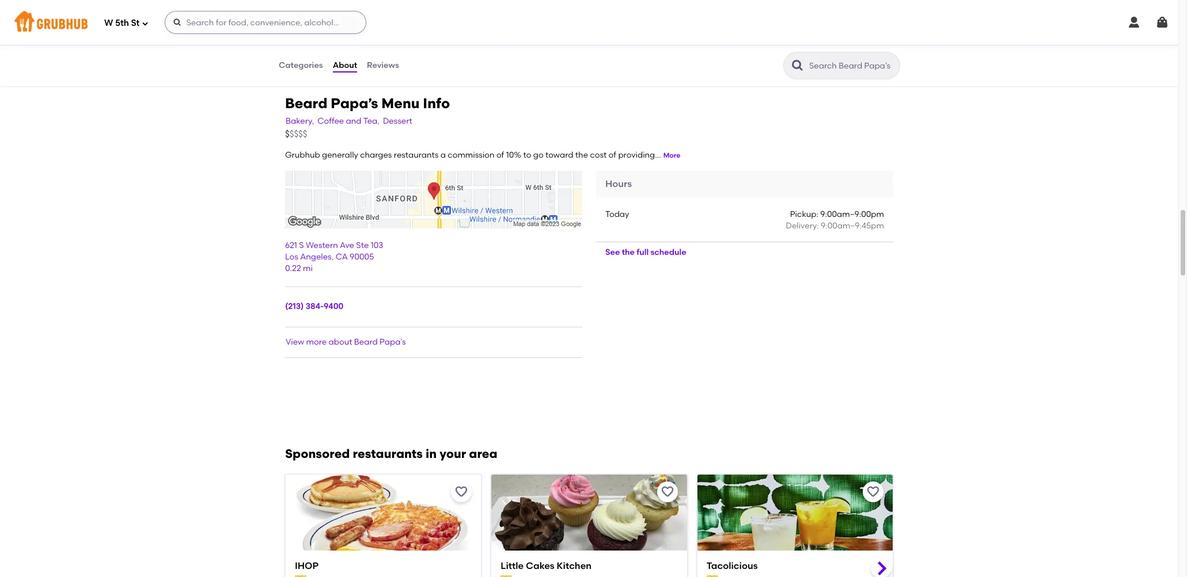 Task type: describe. For each thing, give the bounding box(es) containing it.
cakes
[[526, 561, 555, 572]]

more
[[306, 337, 327, 347]]

see the full schedule button
[[596, 242, 696, 263]]

view
[[286, 337, 304, 347]]

0 vertical spatial papa's
[[331, 95, 378, 112]]

generally
[[322, 151, 358, 160]]

0.22
[[285, 264, 301, 274]]

bakery, button
[[285, 115, 315, 128]]

9:00am–9:45pm
[[821, 221, 884, 231]]

categories button
[[278, 45, 324, 86]]

subscription pass image for little cakes kitchen
[[501, 576, 512, 578]]

commission
[[448, 151, 495, 160]]

go
[[533, 151, 544, 160]]

(213)
[[285, 302, 304, 312]]

charges
[[360, 151, 392, 160]]

hours
[[606, 178, 632, 189]]

toward
[[546, 151, 574, 160]]

delivery:
[[786, 221, 819, 231]]

(213) 384-9400 button
[[285, 302, 344, 313]]

cost
[[590, 151, 607, 160]]

grubhub
[[285, 151, 320, 160]]

9400
[[324, 302, 344, 312]]

384-
[[306, 302, 324, 312]]

pickup:
[[790, 210, 819, 220]]

providing
[[618, 151, 655, 160]]

tea,
[[363, 117, 380, 126]]

2 of from the left
[[609, 151, 616, 160]]

menu
[[382, 95, 420, 112]]

little cakes kitchen link
[[501, 561, 678, 574]]

see the full schedule
[[606, 247, 686, 257]]

1 horizontal spatial papa's
[[380, 337, 406, 347]]

about
[[333, 60, 357, 70]]

ca
[[336, 252, 348, 262]]

your
[[440, 447, 466, 462]]

0 horizontal spatial the
[[575, 151, 588, 160]]

ave
[[340, 241, 354, 251]]

to
[[523, 151, 531, 160]]

full
[[637, 247, 649, 257]]

621 s western ave ste 103 los angeles , ca 90005 0.22 mi
[[285, 241, 383, 274]]

western
[[306, 241, 338, 251]]

bakery, coffee and tea, dessert
[[286, 117, 412, 126]]

mi
[[303, 264, 313, 274]]

ihop link
[[295, 561, 472, 574]]

area
[[469, 447, 498, 462]]

tacolicious link
[[707, 561, 884, 574]]

$$$$$
[[285, 129, 307, 139]]

0 horizontal spatial svg image
[[142, 20, 149, 27]]

grubhub generally charges restaurants a commission of 10% to go toward the cost of providing ... more
[[285, 151, 681, 160]]

1 horizontal spatial svg image
[[173, 18, 182, 27]]

los
[[285, 252, 298, 262]]

reviews
[[367, 60, 399, 70]]

about button
[[332, 45, 358, 86]]

a
[[441, 151, 446, 160]]

angeles
[[300, 252, 332, 262]]

about
[[329, 337, 352, 347]]



Task type: locate. For each thing, give the bounding box(es) containing it.
dessert
[[383, 117, 412, 126]]

papa's
[[331, 95, 378, 112], [380, 337, 406, 347]]

save this restaurant button for tacolicious
[[863, 482, 884, 503]]

0 horizontal spatial subscription pass image
[[295, 576, 307, 578]]

beard up bakery,
[[285, 95, 327, 112]]

save this restaurant button for ihop
[[451, 482, 472, 503]]

more button
[[663, 151, 681, 161]]

2 save this restaurant image from the left
[[661, 486, 674, 500]]

info
[[423, 95, 450, 112]]

of left the "10%"
[[497, 151, 504, 160]]

ihop
[[295, 561, 319, 572]]

pickup: 9:00am–9:00pm delivery: 9:00am–9:45pm
[[786, 210, 884, 231]]

1 horizontal spatial save this restaurant image
[[661, 486, 674, 500]]

view more about beard papa's
[[286, 337, 406, 347]]

dessert button
[[382, 115, 413, 128]]

save this restaurant button
[[451, 482, 472, 503], [657, 482, 678, 503], [863, 482, 884, 503]]

ste
[[356, 241, 369, 251]]

svg image
[[1156, 16, 1170, 29], [173, 18, 182, 27], [142, 20, 149, 27]]

...
[[655, 151, 661, 160]]

sponsored
[[285, 447, 350, 462]]

the left 'cost'
[[575, 151, 588, 160]]

little
[[501, 561, 524, 572]]

little cakes kitchen logo image
[[492, 475, 687, 572]]

1 save this restaurant button from the left
[[451, 482, 472, 503]]

0 vertical spatial restaurants
[[394, 151, 439, 160]]

categories
[[279, 60, 323, 70]]

subscription pass image
[[295, 576, 307, 578], [501, 576, 512, 578]]

621
[[285, 241, 297, 251]]

restaurants
[[394, 151, 439, 160], [353, 447, 423, 462]]

bakery,
[[286, 117, 314, 126]]

subscription pass image for ihop
[[295, 576, 307, 578]]

0 vertical spatial the
[[575, 151, 588, 160]]

1 horizontal spatial of
[[609, 151, 616, 160]]

5th
[[115, 18, 129, 28]]

1 of from the left
[[497, 151, 504, 160]]

beard
[[285, 95, 327, 112], [354, 337, 378, 347]]

1 vertical spatial restaurants
[[353, 447, 423, 462]]

0 horizontal spatial beard
[[285, 95, 327, 112]]

subscription pass image
[[707, 576, 718, 578]]

subscription pass image down little
[[501, 576, 512, 578]]

2 subscription pass image from the left
[[501, 576, 512, 578]]

save this restaurant image
[[455, 486, 469, 500], [661, 486, 674, 500]]

restaurants left in
[[353, 447, 423, 462]]

kitchen
[[557, 561, 592, 572]]

the left the full on the top of the page
[[622, 247, 635, 257]]

save this restaurant image for ihop
[[455, 486, 469, 500]]

(213) 384-9400
[[285, 302, 344, 312]]

save this restaurant image
[[866, 486, 880, 500]]

main navigation navigation
[[0, 0, 1179, 45]]

beard right about
[[354, 337, 378, 347]]

beard papa's menu info
[[285, 95, 450, 112]]

tacolicious
[[707, 561, 758, 572]]

0 horizontal spatial papa's
[[331, 95, 378, 112]]

and
[[346, 117, 362, 126]]

the inside button
[[622, 247, 635, 257]]

the
[[575, 151, 588, 160], [622, 247, 635, 257]]

see
[[606, 247, 620, 257]]

schedule
[[651, 247, 686, 257]]

0 horizontal spatial save this restaurant image
[[455, 486, 469, 500]]

0 vertical spatial beard
[[285, 95, 327, 112]]

ihop logo image
[[286, 475, 481, 572]]

subscription pass image down ihop
[[295, 576, 307, 578]]

coffee and tea, button
[[317, 115, 380, 128]]

1 vertical spatial papa's
[[380, 337, 406, 347]]

1 vertical spatial the
[[622, 247, 635, 257]]

103
[[371, 241, 383, 251]]

2 save this restaurant button from the left
[[657, 482, 678, 503]]

1 horizontal spatial beard
[[354, 337, 378, 347]]

st
[[131, 18, 140, 28]]

s
[[299, 241, 304, 251]]

0 horizontal spatial save this restaurant button
[[451, 482, 472, 503]]

1 vertical spatial beard
[[354, 337, 378, 347]]

coffee
[[318, 117, 344, 126]]

sponsored restaurants in your area
[[285, 447, 498, 462]]

,
[[332, 252, 334, 262]]

$
[[285, 129, 290, 139]]

reviews button
[[366, 45, 400, 86]]

1 horizontal spatial the
[[622, 247, 635, 257]]

svg image
[[1127, 16, 1141, 29]]

1 horizontal spatial subscription pass image
[[501, 576, 512, 578]]

search icon image
[[791, 59, 805, 73]]

10%
[[506, 151, 521, 160]]

2 horizontal spatial svg image
[[1156, 16, 1170, 29]]

1 horizontal spatial save this restaurant button
[[657, 482, 678, 503]]

of
[[497, 151, 504, 160], [609, 151, 616, 160]]

papa's up and
[[331, 95, 378, 112]]

3 save this restaurant button from the left
[[863, 482, 884, 503]]

1 save this restaurant image from the left
[[455, 486, 469, 500]]

save this restaurant button for little cakes kitchen
[[657, 482, 678, 503]]

restaurants left the a
[[394, 151, 439, 160]]

Search Beard Papa's search field
[[808, 60, 896, 71]]

0 horizontal spatial of
[[497, 151, 504, 160]]

w
[[104, 18, 113, 28]]

w 5th st
[[104, 18, 140, 28]]

1 subscription pass image from the left
[[295, 576, 307, 578]]

papa's right about
[[380, 337, 406, 347]]

9:00am–9:00pm
[[821, 210, 884, 220]]

little cakes kitchen
[[501, 561, 592, 572]]

tacolicious logo image
[[697, 475, 893, 572]]

today
[[606, 210, 629, 220]]

2 horizontal spatial save this restaurant button
[[863, 482, 884, 503]]

Search for food, convenience, alcohol... search field
[[165, 11, 367, 34]]

more
[[663, 152, 681, 160]]

save this restaurant image for little cakes kitchen
[[661, 486, 674, 500]]

of right 'cost'
[[609, 151, 616, 160]]

90005
[[350, 252, 374, 262]]

in
[[426, 447, 437, 462]]



Task type: vqa. For each thing, say whether or not it's contained in the screenshot.
PAST ORDERS at the left of the page
no



